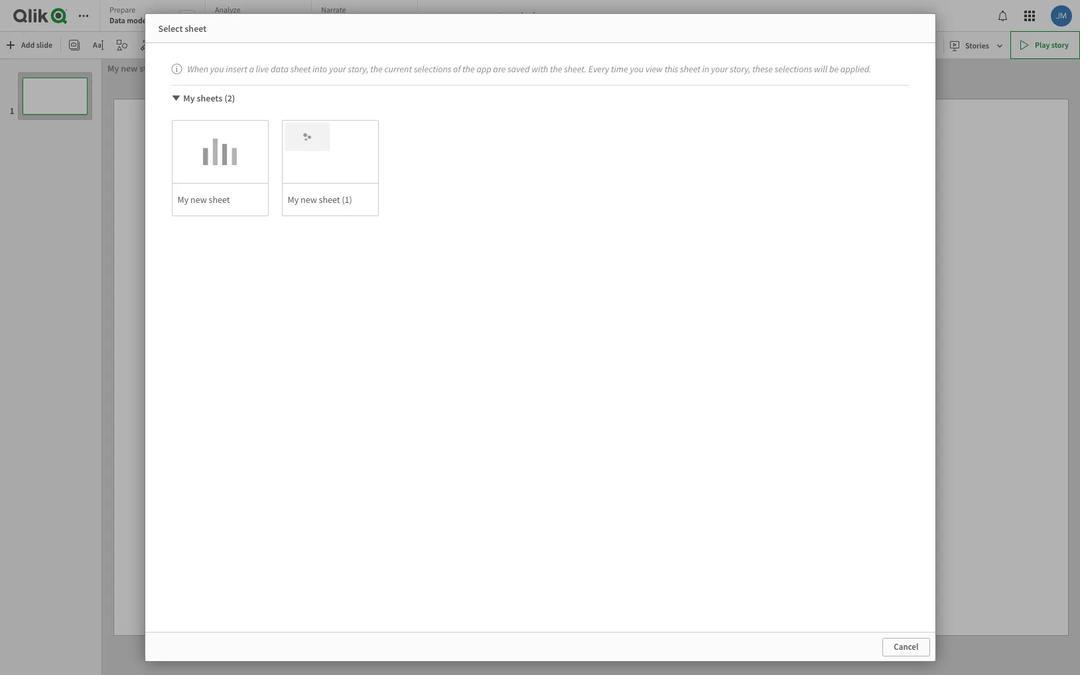 Task type: vqa. For each thing, say whether or not it's contained in the screenshot.
1st QLIK IMAGE
no



Task type: describe. For each thing, give the bounding box(es) containing it.
effects library image
[[141, 40, 151, 50]]

my new sheet (1)
[[288, 194, 352, 206]]

new for my new sheet (1)
[[301, 194, 317, 206]]

0 horizontal spatial story
[[140, 62, 160, 74]]

prepare data model viewer
[[110, 5, 173, 25]]

2 the from the left
[[463, 63, 475, 75]]

1 the from the left
[[371, 63, 383, 75]]

narrate storytelling
[[321, 5, 361, 25]]

cancel button
[[883, 639, 930, 657]]

collapse image
[[171, 93, 182, 104]]

app inside button
[[550, 10, 565, 22]]

in
[[703, 63, 710, 75]]

play story button
[[1011, 31, 1081, 59]]

model
[[127, 15, 149, 25]]

play story
[[1036, 40, 1069, 50]]

sample
[[498, 10, 528, 22]]

my for my new story
[[108, 62, 119, 74]]

media objects image
[[165, 40, 175, 50]]

will
[[815, 63, 828, 75]]

saved
[[508, 63, 530, 75]]

cancel
[[894, 642, 919, 653]]

sample data app button
[[490, 5, 590, 27]]

viewer
[[150, 15, 173, 25]]

story inside button
[[1052, 40, 1069, 50]]

snapshot library image
[[69, 40, 80, 50]]

time
[[611, 63, 628, 75]]

dialog containing select sheet
[[0, 0, 1081, 676]]

sheet.
[[564, 63, 587, 75]]

1 you from the left
[[210, 63, 224, 75]]

of
[[453, 63, 461, 75]]

my new story
[[108, 62, 160, 74]]

slide
[[36, 40, 52, 50]]

stories button
[[947, 35, 1008, 56]]

prepare
[[110, 5, 136, 15]]

1 story, from the left
[[348, 63, 369, 75]]

sheet
[[215, 15, 235, 25]]

are
[[493, 63, 506, 75]]



Task type: locate. For each thing, give the bounding box(es) containing it.
0 horizontal spatial new
[[121, 62, 138, 74]]

1 horizontal spatial data
[[530, 10, 548, 22]]

1 horizontal spatial new
[[191, 194, 207, 206]]

my
[[108, 62, 119, 74], [183, 92, 195, 104], [178, 194, 189, 206], [288, 194, 299, 206]]

a
[[249, 63, 254, 75]]

0 horizontal spatial your
[[329, 63, 346, 75]]

application
[[0, 0, 1081, 676]]

2 you from the left
[[630, 63, 644, 75]]

0 vertical spatial story
[[1052, 40, 1069, 50]]

when
[[187, 63, 209, 75]]

new
[[121, 62, 138, 74], [191, 194, 207, 206], [301, 194, 317, 206]]

app inside dialog
[[477, 63, 492, 75]]

1 vertical spatial app
[[477, 63, 492, 75]]

this
[[665, 63, 679, 75]]

1 horizontal spatial story
[[1052, 40, 1069, 50]]

story, right into
[[348, 63, 369, 75]]

story, left 'these'
[[730, 63, 751, 75]]

story right play
[[1052, 40, 1069, 50]]

data inside button
[[530, 10, 548, 22]]

every
[[589, 63, 610, 75]]

1 horizontal spatial your
[[711, 63, 729, 75]]

0 horizontal spatial app
[[477, 63, 492, 75]]

sample data app
[[498, 10, 565, 22]]

new for my new story
[[121, 62, 138, 74]]

add slide
[[21, 40, 52, 50]]

your
[[329, 63, 346, 75], [711, 63, 729, 75]]

data
[[530, 10, 548, 22], [271, 63, 289, 75]]

your right into
[[329, 63, 346, 75]]

selections left will
[[775, 63, 813, 75]]

data right live
[[271, 63, 289, 75]]

2 story, from the left
[[730, 63, 751, 75]]

1 horizontal spatial selections
[[775, 63, 813, 75]]

(1)
[[342, 194, 352, 206]]

app left are
[[477, 63, 492, 75]]

0 horizontal spatial story,
[[348, 63, 369, 75]]

sheets
[[197, 92, 223, 104]]

application containing sample data app
[[0, 0, 1081, 676]]

3 the from the left
[[550, 63, 563, 75]]

the
[[371, 63, 383, 75], [463, 63, 475, 75], [550, 63, 563, 75]]

tab list
[[100, 0, 423, 33]]

story down effects library icon
[[140, 62, 160, 74]]

live
[[256, 63, 269, 75]]

1 horizontal spatial story,
[[730, 63, 751, 75]]

data right sample
[[530, 10, 548, 22]]

applied.
[[841, 63, 872, 75]]

app
[[550, 10, 565, 22], [477, 63, 492, 75]]

the right of
[[463, 63, 475, 75]]

data
[[110, 15, 125, 25]]

0 vertical spatial app
[[550, 10, 565, 22]]

tab list containing prepare
[[100, 0, 423, 33]]

my for my sheets (2)
[[183, 92, 195, 104]]

with
[[532, 63, 549, 75]]

your right the in on the right top of the page
[[711, 63, 729, 75]]

current
[[385, 63, 412, 75]]

you right when
[[210, 63, 224, 75]]

sheet
[[185, 23, 207, 35], [291, 63, 311, 75], [680, 63, 701, 75], [209, 194, 230, 206], [319, 194, 340, 206]]

select sheet
[[158, 23, 207, 35]]

my sheets (2)
[[183, 92, 235, 104]]

the left the current
[[371, 63, 383, 75]]

storytelling
[[321, 15, 361, 25]]

app right sample
[[550, 10, 565, 22]]

shapes library image
[[117, 40, 127, 50]]

stories
[[966, 40, 990, 50]]

add slide button
[[3, 35, 58, 56]]

play
[[1036, 40, 1050, 50]]

1 vertical spatial data
[[271, 63, 289, 75]]

selections left of
[[414, 63, 452, 75]]

analyze sheet
[[215, 5, 241, 25]]

2 horizontal spatial the
[[550, 63, 563, 75]]

my for my new sheet (1)
[[288, 194, 299, 206]]

1 vertical spatial story
[[140, 62, 160, 74]]

select
[[158, 23, 183, 35]]

info image
[[172, 64, 186, 74]]

sheet library image
[[189, 40, 199, 50]]

1 selections from the left
[[414, 63, 452, 75]]

dialog
[[0, 0, 1081, 676]]

story
[[1052, 40, 1069, 50], [140, 62, 160, 74]]

0 vertical spatial data
[[530, 10, 548, 22]]

0 horizontal spatial selections
[[414, 63, 452, 75]]

2 your from the left
[[711, 63, 729, 75]]

you right time
[[630, 63, 644, 75]]

insert
[[226, 63, 247, 75]]

2 selections from the left
[[775, 63, 813, 75]]

when you insert a live data sheet into your story, the current selections of the app are saved with the sheet. every time you view this sheet in your story, these selections will be applied.
[[187, 63, 872, 75]]

1 horizontal spatial the
[[463, 63, 475, 75]]

narrate
[[321, 5, 346, 15]]

selections
[[414, 63, 452, 75], [775, 63, 813, 75]]

analyze
[[215, 5, 241, 15]]

view
[[646, 63, 663, 75]]

0 horizontal spatial the
[[371, 63, 383, 75]]

0 horizontal spatial data
[[271, 63, 289, 75]]

you
[[210, 63, 224, 75], [630, 63, 644, 75]]

0 horizontal spatial you
[[210, 63, 224, 75]]

my new sheet
[[178, 194, 230, 206]]

be
[[830, 63, 839, 75]]

2 horizontal spatial new
[[301, 194, 317, 206]]

(2)
[[224, 92, 235, 104]]

these
[[753, 63, 773, 75]]

the right with
[[550, 63, 563, 75]]

data inside dialog
[[271, 63, 289, 75]]

story,
[[348, 63, 369, 75], [730, 63, 751, 75]]

into
[[313, 63, 327, 75]]

my for my new sheet
[[178, 194, 189, 206]]

add
[[21, 40, 35, 50]]

new for my new sheet
[[191, 194, 207, 206]]

1 horizontal spatial you
[[630, 63, 644, 75]]

text objects image
[[93, 40, 104, 50]]

1 your from the left
[[329, 63, 346, 75]]

1 horizontal spatial app
[[550, 10, 565, 22]]



